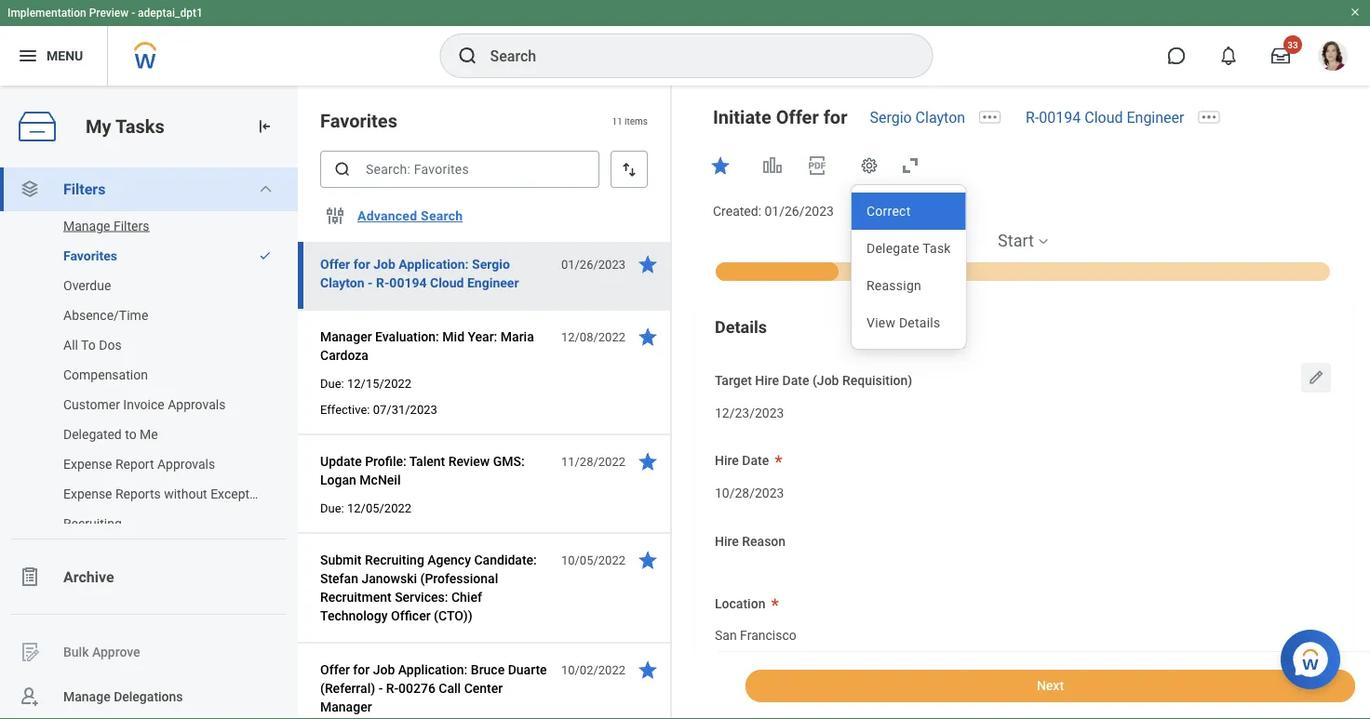 Task type: describe. For each thing, give the bounding box(es) containing it.
effective: 07/31/2023
[[320, 403, 437, 417]]

1 horizontal spatial cloud
[[1085, 108, 1123, 126]]

1 horizontal spatial 00194
[[1039, 108, 1081, 126]]

logan
[[320, 473, 356, 488]]

justify image
[[17, 45, 39, 67]]

sergio clayton
[[870, 108, 965, 126]]

details inside 'button'
[[899, 315, 941, 330]]

r- inside offer for job application: sergio clayton ‎- r-00194 cloud engineer
[[376, 276, 389, 291]]

sergio clayton link
[[870, 108, 965, 126]]

gear image
[[860, 156, 879, 175]]

me
[[140, 427, 158, 442]]

rename image
[[19, 641, 41, 664]]

archive button
[[0, 555, 298, 599]]

(professional
[[420, 572, 498, 587]]

01/26/2023 inside item list element
[[561, 258, 626, 272]]

for for offer for job application: bruce duarte (referral) ‎- r-00276 call center manager
[[353, 663, 370, 678]]

view details button
[[852, 304, 966, 342]]

inbox large image
[[1272, 47, 1290, 65]]

filters inside "button"
[[113, 218, 149, 234]]

approve
[[92, 645, 140, 660]]

items
[[625, 115, 648, 126]]

location element
[[715, 616, 797, 650]]

overdue button
[[0, 271, 279, 301]]

search image
[[333, 160, 352, 179]]

delegated to me
[[63, 427, 158, 442]]

San Francisco text field
[[715, 617, 797, 650]]

manage for manage delegations
[[63, 689, 110, 705]]

mid
[[442, 330, 465, 345]]

user plus image
[[19, 686, 41, 708]]

cloud inside offer for job application: sergio clayton ‎- r-00194 cloud engineer
[[430, 276, 464, 291]]

initiate
[[713, 106, 771, 128]]

exceptions
[[211, 486, 274, 502]]

notifications element
[[1327, 37, 1342, 52]]

star image for offer for job application: bruce duarte (referral) ‎- r-00276 call center manager
[[637, 660, 659, 682]]

invoice
[[123, 397, 164, 412]]

duarte
[[508, 663, 547, 678]]

10/02/2022
[[561, 664, 626, 678]]

all
[[63, 337, 78, 353]]

overdue
[[63, 278, 111, 293]]

offer for job application: bruce duarte (referral) ‎- r-00276 call center manager
[[320, 663, 547, 715]]

star image for offer for job application: sergio clayton ‎- r-00194 cloud engineer
[[637, 254, 659, 276]]

00276
[[398, 681, 436, 697]]

all to dos
[[63, 337, 122, 353]]

0 horizontal spatial details
[[715, 318, 767, 337]]

reports
[[115, 486, 161, 502]]

offer for offer for job application: bruce duarte (referral) ‎- r-00276 call center manager
[[320, 663, 350, 678]]

all to dos button
[[0, 330, 279, 360]]

recruiting inside the submit recruiting agency candidate: stefan janowski (professional recruitment services: chief technology officer (cto))
[[365, 553, 424, 568]]

Search: Favorites text field
[[320, 151, 599, 188]]

07/31/2023
[[373, 403, 437, 417]]

delegated to me button
[[0, 420, 279, 450]]

11
[[612, 115, 622, 126]]

review
[[448, 454, 490, 470]]

12/05/2022
[[347, 502, 411, 516]]

due: 12/15/2022
[[320, 377, 411, 391]]

customer invoice approvals button
[[0, 390, 279, 420]]

advanced search
[[357, 208, 463, 224]]

adeptai_dpt1
[[138, 7, 203, 20]]

hire for hire date
[[715, 454, 739, 469]]

next button
[[746, 670, 1355, 703]]

configure image
[[324, 205, 346, 227]]

maria
[[501, 330, 534, 345]]

clayton inside offer for job application: sergio clayton ‎- r-00194 cloud engineer
[[320, 276, 365, 291]]

offer for job application: sergio clayton ‎- r-00194 cloud engineer button
[[320, 254, 551, 295]]

list containing manage filters
[[0, 211, 298, 539]]

target hire date (job requisition) element
[[715, 393, 784, 427]]

services:
[[395, 590, 448, 606]]

sort image
[[620, 160, 639, 179]]

1 horizontal spatial 01/26/2023
[[765, 204, 834, 219]]

created: 01/26/2023
[[713, 204, 834, 219]]

start
[[998, 231, 1034, 251]]

task
[[923, 241, 951, 256]]

janowski
[[362, 572, 417, 587]]

favorites inside item list element
[[320, 110, 397, 132]]

details element
[[694, 300, 1352, 720]]

recruiting button
[[0, 509, 279, 539]]

delegated
[[63, 427, 122, 442]]

reassign
[[867, 278, 922, 293]]

target
[[715, 373, 752, 388]]

my tasks element
[[0, 86, 298, 720]]

technology
[[320, 609, 388, 624]]

job for r-
[[373, 257, 395, 272]]

manage for manage filters
[[63, 218, 110, 234]]

11 items
[[612, 115, 648, 126]]

advanced search button
[[350, 197, 470, 235]]

0 vertical spatial r-
[[1026, 108, 1039, 126]]

bruce
[[471, 663, 505, 678]]

tasks
[[115, 116, 164, 137]]

check image
[[259, 249, 272, 263]]

filters button
[[0, 167, 298, 211]]

submit
[[320, 553, 362, 568]]

my tasks
[[86, 116, 164, 137]]

view
[[867, 315, 896, 330]]

cardoza
[[320, 348, 369, 364]]

dos
[[99, 337, 122, 353]]

to
[[125, 427, 137, 442]]

advanced
[[357, 208, 417, 224]]

offer for job application: sergio clayton ‎- r-00194 cloud engineer
[[320, 257, 519, 291]]

talent
[[409, 454, 445, 470]]

1 horizontal spatial sergio
[[870, 108, 912, 126]]

bulk approve
[[63, 645, 140, 660]]

hire date
[[715, 454, 769, 469]]

hire for hire reason
[[715, 534, 739, 549]]

manager inside offer for job application: bruce duarte (referral) ‎- r-00276 call center manager
[[320, 700, 372, 715]]

-
[[131, 7, 135, 20]]

menu containing correct
[[852, 193, 966, 342]]

update profile: talent review gms: logan mcneil
[[320, 454, 525, 488]]

expense report approvals button
[[0, 450, 279, 479]]

without
[[164, 486, 207, 502]]

hire date element
[[715, 474, 784, 508]]

chevron down image
[[258, 182, 273, 196]]

search image
[[457, 45, 479, 67]]

approvals for customer invoice approvals
[[168, 397, 226, 412]]

submit recruiting agency candidate: stefan janowski (professional recruitment services: chief technology officer (cto)) button
[[320, 550, 551, 628]]

manage delegations
[[63, 689, 183, 705]]

0 vertical spatial clayton
[[916, 108, 965, 126]]

compensation button
[[0, 360, 279, 390]]

engineer inside offer for job application: sergio clayton ‎- r-00194 cloud engineer
[[467, 276, 519, 291]]

expense reports without exceptions button
[[0, 479, 279, 509]]

star image for maria
[[637, 326, 659, 349]]

expense reports without exceptions
[[63, 486, 274, 502]]

update profile: talent review gms: logan mcneil button
[[320, 451, 551, 492]]

san francisco
[[715, 628, 797, 644]]

created:
[[713, 204, 761, 219]]



Task type: locate. For each thing, give the bounding box(es) containing it.
manage inside "manage filters" "button"
[[63, 218, 110, 234]]

2 vertical spatial offer
[[320, 663, 350, 678]]

correct button
[[852, 193, 966, 230]]

manage filters
[[63, 218, 149, 234]]

star image right 11/28/2022
[[637, 451, 659, 473]]

hire reason
[[715, 534, 786, 549]]

recruiting inside button
[[63, 516, 122, 532]]

1 vertical spatial due:
[[320, 502, 344, 516]]

manager
[[320, 330, 372, 345], [320, 700, 372, 715]]

manage inside manage delegations link
[[63, 689, 110, 705]]

menu
[[47, 48, 83, 63]]

1 vertical spatial star image
[[637, 451, 659, 473]]

‎-
[[368, 276, 373, 291], [379, 681, 383, 697]]

san
[[715, 628, 737, 644]]

10/05/2022
[[561, 554, 626, 568]]

application: for cloud
[[399, 257, 469, 272]]

submit recruiting agency candidate: stefan janowski (professional recruitment services: chief technology officer (cto))
[[320, 553, 537, 624]]

manage up favorites button
[[63, 218, 110, 234]]

delegations
[[114, 689, 183, 705]]

job down advanced
[[373, 257, 395, 272]]

manager down the '(referral)'
[[320, 700, 372, 715]]

0 vertical spatial 01/26/2023
[[765, 204, 834, 219]]

2 list from the top
[[0, 211, 298, 539]]

‎- right the '(referral)'
[[379, 681, 383, 697]]

application: inside offer for job application: bruce duarte (referral) ‎- r-00276 call center manager
[[398, 663, 468, 678]]

0 vertical spatial date
[[782, 373, 809, 388]]

expense for expense reports without exceptions
[[63, 486, 112, 502]]

agency
[[428, 553, 471, 568]]

33 button
[[1260, 35, 1302, 76]]

0 vertical spatial expense
[[63, 457, 112, 472]]

star image for submit recruiting agency candidate: stefan janowski (professional recruitment services: chief technology officer (cto))
[[637, 550, 659, 572]]

filters
[[63, 180, 106, 198], [113, 218, 149, 234]]

view printable version (pdf) image
[[806, 155, 828, 177]]

manager inside manager evaluation: mid year: maria cardoza
[[320, 330, 372, 345]]

hire up hire date "element"
[[715, 454, 739, 469]]

favorites up search icon
[[320, 110, 397, 132]]

1 vertical spatial favorites
[[63, 248, 117, 263]]

recruiting up the janowski
[[365, 553, 424, 568]]

1 horizontal spatial filters
[[113, 218, 149, 234]]

manage down bulk
[[63, 689, 110, 705]]

favorites inside button
[[63, 248, 117, 263]]

10/28/2023 text field
[[715, 475, 784, 507]]

job inside offer for job application: sergio clayton ‎- r-00194 cloud engineer
[[373, 257, 395, 272]]

‎- down advanced
[[368, 276, 373, 291]]

due: up effective:
[[320, 377, 344, 391]]

clayton up fullscreen icon
[[916, 108, 965, 126]]

(job
[[813, 373, 839, 388]]

r-00194 cloud engineer link
[[1026, 108, 1184, 126]]

clipboard image
[[19, 566, 41, 588]]

details up target
[[715, 318, 767, 337]]

view related information image
[[761, 155, 784, 177]]

1 vertical spatial manager
[[320, 700, 372, 715]]

favorites
[[320, 110, 397, 132], [63, 248, 117, 263]]

chief
[[451, 590, 482, 606]]

sergio up fullscreen icon
[[870, 108, 912, 126]]

evaluation:
[[375, 330, 439, 345]]

list
[[0, 167, 298, 720], [0, 211, 298, 539]]

0 vertical spatial job
[[373, 257, 395, 272]]

compensation
[[63, 367, 148, 383]]

details
[[899, 315, 941, 330], [715, 318, 767, 337]]

1 vertical spatial hire
[[715, 454, 739, 469]]

edit image
[[1307, 368, 1326, 387]]

1 vertical spatial date
[[742, 454, 769, 469]]

1 vertical spatial filters
[[113, 218, 149, 234]]

01/26/2023
[[765, 204, 834, 219], [561, 258, 626, 272]]

filters inside dropdown button
[[63, 180, 106, 198]]

0 horizontal spatial recruiting
[[63, 516, 122, 532]]

stefan
[[320, 572, 358, 587]]

1 vertical spatial approvals
[[157, 457, 215, 472]]

delegate task button
[[852, 230, 966, 267]]

application: up 00276
[[398, 663, 468, 678]]

0 vertical spatial offer
[[776, 106, 819, 128]]

1 horizontal spatial ‎-
[[379, 681, 383, 697]]

2 vertical spatial for
[[353, 663, 370, 678]]

for
[[823, 106, 847, 128], [353, 257, 370, 272], [353, 663, 370, 678]]

approvals
[[168, 397, 226, 412], [157, 457, 215, 472]]

1 manage from the top
[[63, 218, 110, 234]]

reason
[[742, 534, 786, 549]]

recruiting up the archive
[[63, 516, 122, 532]]

1 horizontal spatial clayton
[[916, 108, 965, 126]]

1 list from the top
[[0, 167, 298, 720]]

0 horizontal spatial engineer
[[467, 276, 519, 291]]

manager up the cardoza
[[320, 330, 372, 345]]

transformation import image
[[255, 117, 274, 136]]

0 vertical spatial application:
[[399, 257, 469, 272]]

0 vertical spatial 00194
[[1039, 108, 1081, 126]]

2 vertical spatial r-
[[386, 681, 398, 697]]

0 vertical spatial engineer
[[1127, 108, 1184, 126]]

for up the '(referral)'
[[353, 663, 370, 678]]

2 star image from the top
[[637, 451, 659, 473]]

to
[[81, 337, 96, 353]]

date left (job
[[782, 373, 809, 388]]

12/23/2023 text field
[[715, 394, 784, 427]]

expense down delegated
[[63, 457, 112, 472]]

expense report approvals
[[63, 457, 215, 472]]

notifications large image
[[1219, 47, 1238, 65]]

delegate task
[[867, 241, 951, 256]]

clayton down configure 'icon'
[[320, 276, 365, 291]]

approvals inside button
[[157, 457, 215, 472]]

offer up view printable version (pdf) image
[[776, 106, 819, 128]]

1 vertical spatial 00194
[[389, 276, 427, 291]]

application:
[[399, 257, 469, 272], [398, 663, 468, 678]]

star image for gms:
[[637, 451, 659, 473]]

absence/time
[[63, 308, 148, 323]]

approvals right invoice
[[168, 397, 226, 412]]

view details
[[867, 315, 941, 330]]

hire right target
[[755, 373, 779, 388]]

0 vertical spatial due:
[[320, 377, 344, 391]]

01/26/2023 up 12/08/2022 at top
[[561, 258, 626, 272]]

0 vertical spatial hire
[[755, 373, 779, 388]]

fullscreen image
[[899, 155, 922, 177]]

1 vertical spatial recruiting
[[365, 553, 424, 568]]

details down reassign button
[[899, 315, 941, 330]]

hire
[[755, 373, 779, 388], [715, 454, 739, 469], [715, 534, 739, 549]]

sergio inside offer for job application: sergio clayton ‎- r-00194 cloud engineer
[[472, 257, 510, 272]]

1 due: from the top
[[320, 377, 344, 391]]

application: for 00276
[[398, 663, 468, 678]]

expense left reports on the left bottom of the page
[[63, 486, 112, 502]]

0 horizontal spatial ‎-
[[368, 276, 373, 291]]

2 due: from the top
[[320, 502, 344, 516]]

star image right 12/08/2022 at top
[[637, 326, 659, 349]]

for for offer for job application: sergio clayton ‎- r-00194 cloud engineer
[[353, 257, 370, 272]]

manager evaluation: mid year: maria cardoza
[[320, 330, 534, 364]]

manage filters button
[[0, 211, 279, 241]]

due: down logan
[[320, 502, 344, 516]]

2 manager from the top
[[320, 700, 372, 715]]

approvals for expense report approvals
[[157, 457, 215, 472]]

menu
[[852, 193, 966, 342]]

1 horizontal spatial recruiting
[[365, 553, 424, 568]]

favorites button
[[0, 241, 249, 271]]

1 vertical spatial job
[[373, 663, 395, 678]]

for inside offer for job application: bruce duarte (referral) ‎- r-00276 call center manager
[[353, 663, 370, 678]]

1 vertical spatial clayton
[[320, 276, 365, 291]]

effective:
[[320, 403, 370, 417]]

close environment banner image
[[1350, 7, 1361, 18]]

profile:
[[365, 454, 406, 470]]

filters up 'manage filters'
[[63, 180, 106, 198]]

0 horizontal spatial sergio
[[472, 257, 510, 272]]

expense inside expense reports without exceptions button
[[63, 486, 112, 502]]

sergio up the year:
[[472, 257, 510, 272]]

implementation
[[7, 7, 86, 20]]

0 vertical spatial cloud
[[1085, 108, 1123, 126]]

r-
[[1026, 108, 1039, 126], [376, 276, 389, 291], [386, 681, 398, 697]]

due: for manager evaluation: mid year: maria cardoza
[[320, 377, 344, 391]]

expense inside the expense report approvals button
[[63, 457, 112, 472]]

0 vertical spatial star image
[[637, 326, 659, 349]]

center
[[464, 681, 503, 697]]

application: inside offer for job application: sergio clayton ‎- r-00194 cloud engineer
[[399, 257, 469, 272]]

approvals up without
[[157, 457, 215, 472]]

2 vertical spatial hire
[[715, 534, 739, 549]]

0 horizontal spatial 01/26/2023
[[561, 258, 626, 272]]

1 vertical spatial expense
[[63, 486, 112, 502]]

0 vertical spatial filters
[[63, 180, 106, 198]]

1 horizontal spatial engineer
[[1127, 108, 1184, 126]]

Search Workday  search field
[[490, 35, 894, 76]]

star image
[[637, 326, 659, 349], [637, 451, 659, 473]]

initiate offer for
[[713, 106, 847, 128]]

due:
[[320, 377, 344, 391], [320, 502, 344, 516]]

implementation preview -   adeptai_dpt1
[[7, 7, 203, 20]]

0 horizontal spatial cloud
[[430, 276, 464, 291]]

0 vertical spatial manage
[[63, 218, 110, 234]]

(referral)
[[320, 681, 375, 697]]

year:
[[468, 330, 497, 345]]

offer inside offer for job application: bruce duarte (referral) ‎- r-00276 call center manager
[[320, 663, 350, 678]]

search
[[421, 208, 463, 224]]

menu banner
[[0, 0, 1370, 86]]

due: 12/05/2022
[[320, 502, 411, 516]]

1 vertical spatial manage
[[63, 689, 110, 705]]

0 vertical spatial ‎-
[[368, 276, 373, 291]]

‎- inside offer for job application: sergio clayton ‎- r-00194 cloud engineer
[[368, 276, 373, 291]]

33
[[1288, 39, 1298, 50]]

offer
[[776, 106, 819, 128], [320, 257, 350, 272], [320, 663, 350, 678]]

due: for update profile: talent review gms: logan mcneil
[[320, 502, 344, 516]]

2 manage from the top
[[63, 689, 110, 705]]

0 vertical spatial favorites
[[320, 110, 397, 132]]

0 horizontal spatial 00194
[[389, 276, 427, 291]]

call
[[439, 681, 461, 697]]

application: down search
[[399, 257, 469, 272]]

1 horizontal spatial details
[[899, 315, 941, 330]]

1 vertical spatial cloud
[[430, 276, 464, 291]]

job
[[373, 257, 395, 272], [373, 663, 395, 678]]

gms:
[[493, 454, 525, 470]]

officer
[[391, 609, 431, 624]]

target hire date (job requisition)
[[715, 373, 912, 388]]

1 horizontal spatial favorites
[[320, 110, 397, 132]]

‎- inside offer for job application: bruce duarte (referral) ‎- r-00276 call center manager
[[379, 681, 383, 697]]

(cto))
[[434, 609, 473, 624]]

bulk approve link
[[0, 630, 298, 675]]

manage delegations link
[[0, 675, 298, 720]]

francisco
[[740, 628, 797, 644]]

offer up the '(referral)'
[[320, 663, 350, 678]]

0 vertical spatial recruiting
[[63, 516, 122, 532]]

01/26/2023 down view printable version (pdf) image
[[765, 204, 834, 219]]

0 vertical spatial approvals
[[168, 397, 226, 412]]

0 vertical spatial for
[[823, 106, 847, 128]]

offer down configure 'icon'
[[320, 257, 350, 272]]

list containing filters
[[0, 167, 298, 720]]

r- inside offer for job application: bruce duarte (referral) ‎- r-00276 call center manager
[[386, 681, 398, 697]]

customer
[[63, 397, 120, 412]]

delegate
[[867, 241, 920, 256]]

sergio
[[870, 108, 912, 126], [472, 257, 510, 272]]

1 horizontal spatial date
[[782, 373, 809, 388]]

1 vertical spatial application:
[[398, 663, 468, 678]]

00194 inside offer for job application: sergio clayton ‎- r-00194 cloud engineer
[[389, 276, 427, 291]]

manage
[[63, 218, 110, 234], [63, 689, 110, 705]]

update
[[320, 454, 362, 470]]

1 vertical spatial r-
[[376, 276, 389, 291]]

absence/time button
[[0, 301, 279, 330]]

0 horizontal spatial filters
[[63, 180, 106, 198]]

10/28/2023
[[715, 486, 784, 501]]

1 vertical spatial engineer
[[467, 276, 519, 291]]

offer for offer for job application: sergio clayton ‎- r-00194 cloud engineer
[[320, 257, 350, 272]]

0 horizontal spatial clayton
[[320, 276, 365, 291]]

for down advanced
[[353, 257, 370, 272]]

expense for expense report approvals
[[63, 457, 112, 472]]

recruiting
[[63, 516, 122, 532], [365, 553, 424, 568]]

hire left reason
[[715, 534, 739, 549]]

next
[[1037, 679, 1064, 694]]

0 vertical spatial sergio
[[870, 108, 912, 126]]

filters up favorites button
[[113, 218, 149, 234]]

for inside offer for job application: sergio clayton ‎- r-00194 cloud engineer
[[353, 257, 370, 272]]

reassign button
[[852, 267, 966, 304]]

0 horizontal spatial favorites
[[63, 248, 117, 263]]

report
[[115, 457, 154, 472]]

approvals inside "button"
[[168, 397, 226, 412]]

date up hire date "element"
[[742, 454, 769, 469]]

2 expense from the top
[[63, 486, 112, 502]]

1 vertical spatial for
[[353, 257, 370, 272]]

favorites up overdue
[[63, 248, 117, 263]]

11/28/2022
[[561, 455, 626, 469]]

job for ‎-
[[373, 663, 395, 678]]

perspective image
[[19, 178, 41, 200]]

12/23/2023
[[715, 405, 784, 421]]

1 vertical spatial 01/26/2023
[[561, 258, 626, 272]]

job inside offer for job application: bruce duarte (referral) ‎- r-00276 call center manager
[[373, 663, 395, 678]]

profile logan mcneil image
[[1318, 41, 1348, 75]]

item list element
[[298, 86, 672, 720]]

customer invoice approvals
[[63, 397, 226, 412]]

my
[[86, 116, 111, 137]]

job up the '(referral)'
[[373, 663, 395, 678]]

offer inside offer for job application: sergio clayton ‎- r-00194 cloud engineer
[[320, 257, 350, 272]]

1 expense from the top
[[63, 457, 112, 472]]

0 vertical spatial manager
[[320, 330, 372, 345]]

1 vertical spatial sergio
[[472, 257, 510, 272]]

start navigation
[[694, 230, 1352, 281]]

1 manager from the top
[[320, 330, 372, 345]]

1 vertical spatial ‎-
[[379, 681, 383, 697]]

for up view printable version (pdf) image
[[823, 106, 847, 128]]

1 vertical spatial offer
[[320, 257, 350, 272]]

1 star image from the top
[[637, 326, 659, 349]]

star image
[[709, 155, 732, 177], [637, 254, 659, 276], [637, 550, 659, 572], [637, 660, 659, 682]]

0 horizontal spatial date
[[742, 454, 769, 469]]



Task type: vqa. For each thing, say whether or not it's contained in the screenshot.
Benefits image
no



